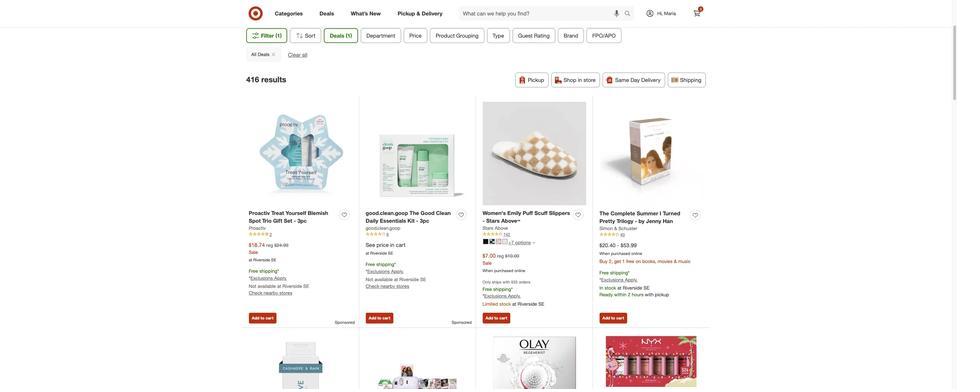 Task type: vqa. For each thing, say whether or not it's contained in the screenshot.
"7" "link"
no



Task type: locate. For each thing, give the bounding box(es) containing it.
sale down "$18.74"
[[249, 249, 258, 255]]

pickup & delivery link
[[392, 6, 451, 21]]

gift
[[273, 217, 282, 224]]

0 horizontal spatial sale
[[249, 249, 258, 255]]

0 vertical spatial reg
[[266, 242, 273, 248]]

exclusions apply. link down "see price in cart at riverside se"
[[368, 269, 404, 274]]

sale down $7.00
[[483, 260, 492, 266]]

advertisement region
[[275, 0, 678, 16]]

& left music
[[674, 259, 677, 264]]

1 vertical spatial delivery
[[642, 77, 661, 83]]

with inside only ships with $35 orders free shipping * * exclusions apply. limited stock at  riverside se
[[503, 280, 510, 285]]

$10.00
[[505, 253, 520, 259]]

1 vertical spatial reg
[[497, 253, 504, 259]]

purchased up ships
[[494, 268, 514, 273]]

what's new
[[351, 10, 381, 17]]

0 horizontal spatial sponsored
[[335, 320, 355, 325]]

with right hours
[[645, 292, 654, 298]]

0 vertical spatial in
[[578, 77, 582, 83]]

only ships with $35 orders free shipping * * exclusions apply. limited stock at  riverside se
[[483, 280, 545, 307]]

exclusions up 'in'
[[601, 277, 624, 283]]

essentials
[[380, 217, 406, 224]]

stars above link
[[483, 225, 508, 231]]

1 proactiv from the top
[[249, 210, 270, 216]]

exclusions apply. link for good.clean.goop the good clean daily essentials kit - 3pc
[[368, 269, 404, 274]]

delivery inside button
[[642, 77, 661, 83]]

*
[[394, 262, 396, 267], [277, 268, 279, 274], [366, 269, 368, 274], [628, 270, 630, 276], [249, 275, 251, 281], [600, 277, 601, 283], [511, 286, 513, 292], [483, 293, 484, 299]]

check
[[366, 283, 379, 289], [249, 290, 262, 296]]

1 vertical spatial 2
[[628, 292, 631, 298]]

when up buy
[[600, 251, 610, 256]]

purchased up "1"
[[611, 251, 631, 256]]

add for trio
[[252, 316, 260, 321]]

nearby for essentials
[[381, 283, 395, 289]]

stock inside only ships with $35 orders free shipping * * exclusions apply. limited stock at  riverside se
[[500, 301, 511, 307]]

what's new link
[[345, 6, 389, 21]]

exclusions apply. link
[[368, 269, 404, 274], [251, 275, 287, 281], [601, 277, 638, 283], [484, 293, 521, 299]]

limited
[[483, 301, 498, 307]]

40
[[621, 232, 625, 237]]

1 horizontal spatial sponsored
[[452, 320, 472, 325]]

1 horizontal spatial not
[[366, 277, 373, 282]]

2 add to cart from the left
[[369, 316, 391, 321]]

pickup button
[[516, 73, 549, 87]]

- left by
[[635, 218, 637, 224]]

1 add to cart from the left
[[252, 316, 274, 321]]

stars above
[[483, 225, 508, 231]]

2
[[270, 232, 272, 237], [628, 292, 631, 298]]

reg for $7.00
[[497, 253, 504, 259]]

0 horizontal spatial (1)
[[276, 32, 282, 39]]

stock inside "free shipping * * exclusions apply. in stock at  riverside se ready within 2 hours with pickup"
[[605, 285, 616, 291]]

- right the set
[[294, 217, 296, 224]]

(1) for filter (1)
[[276, 32, 282, 39]]

apply. down "see price in cart at riverside se"
[[391, 269, 404, 274]]

what's
[[351, 10, 368, 17]]

shipping down $18.74 reg $24.99 sale at riverside se
[[260, 268, 277, 274]]

add for pretty
[[603, 316, 610, 321]]

1 horizontal spatial available
[[375, 277, 393, 282]]

options
[[515, 240, 531, 245]]

in inside "see price in cart at riverside se"
[[390, 242, 395, 248]]

cart for women's emily puff scuff slippers - stars above™
[[500, 316, 507, 321]]

0 horizontal spatial the
[[410, 210, 419, 216]]

stock up the ready
[[605, 285, 616, 291]]

0 vertical spatial sale
[[249, 249, 258, 255]]

proactiv inside proactiv treat yourself blemish spot trio gift set - 3pc
[[249, 210, 270, 216]]

hours
[[632, 292, 644, 298]]

0 horizontal spatial stock
[[500, 301, 511, 307]]

3 to from the left
[[495, 316, 498, 321]]

proactiv up spot
[[249, 210, 270, 216]]

0 vertical spatial check
[[366, 283, 379, 289]]

online up on on the right bottom of the page
[[632, 251, 642, 256]]

1 horizontal spatial sale
[[483, 260, 492, 266]]

1 vertical spatial stores
[[279, 290, 292, 296]]

1 vertical spatial nearby
[[264, 290, 278, 296]]

0 vertical spatial deals
[[320, 10, 334, 17]]

the
[[410, 210, 419, 216], [600, 210, 609, 217]]

brand
[[564, 32, 578, 39]]

results
[[261, 74, 286, 84]]

1 vertical spatial sale
[[483, 260, 492, 266]]

3pc
[[298, 217, 307, 224], [420, 217, 429, 224]]

sale inside $18.74 reg $24.99 sale at riverside se
[[249, 249, 258, 255]]

1 horizontal spatial &
[[614, 225, 617, 231]]

check nearby stores button
[[366, 283, 409, 290], [249, 290, 292, 297]]

turned
[[663, 210, 681, 217]]

1 horizontal spatial 3pc
[[420, 217, 429, 224]]

at inside $18.74 reg $24.99 sale at riverside se
[[249, 257, 252, 262]]

0 vertical spatial delivery
[[422, 10, 443, 17]]

stores for gift
[[279, 290, 292, 296]]

$18.74 reg $24.99 sale at riverside se
[[249, 242, 289, 262]]

free down $18.74 reg $24.99 sale at riverside se
[[249, 268, 258, 274]]

0 horizontal spatial purchased
[[494, 268, 514, 273]]

1 horizontal spatial reg
[[497, 253, 504, 259]]

proactiv down spot
[[249, 225, 266, 231]]

sale
[[249, 249, 258, 255], [483, 260, 492, 266]]

add to cart for $7.00
[[486, 316, 507, 321]]

check for daily
[[366, 283, 379, 289]]

apply. for proactiv treat yourself blemish spot trio gift set - 3pc's exclusions apply. link
[[274, 275, 287, 281]]

in
[[578, 77, 582, 83], [390, 242, 395, 248]]

exclusions apply. link down $18.74 reg $24.99 sale at riverside se
[[251, 275, 287, 281]]

2 proactiv from the top
[[249, 225, 266, 231]]

shipping for proactiv treat yourself blemish spot trio gift set - 3pc's exclusions apply. link
[[260, 268, 277, 274]]

online up orders
[[515, 268, 526, 273]]

& for simon
[[614, 225, 617, 231]]

reg
[[266, 242, 273, 248], [497, 253, 504, 259]]

shipping down get
[[610, 270, 628, 276]]

at inside only ships with $35 orders free shipping * * exclusions apply. limited stock at  riverside se
[[513, 301, 517, 307]]

& for pickup
[[417, 10, 420, 17]]

$7.00 reg $10.00 sale when purchased online
[[483, 252, 526, 273]]

0 horizontal spatial &
[[417, 10, 420, 17]]

1 vertical spatial &
[[614, 225, 617, 231]]

delivery
[[422, 10, 443, 17], [642, 77, 661, 83]]

by
[[639, 218, 645, 224]]

0 vertical spatial stock
[[605, 285, 616, 291]]

to
[[261, 316, 265, 321], [378, 316, 382, 321], [495, 316, 498, 321], [612, 316, 615, 321]]

delivery up product
[[422, 10, 443, 17]]

1 horizontal spatial purchased
[[611, 251, 631, 256]]

0 vertical spatial stores
[[396, 283, 409, 289]]

3pc inside good.clean.goop the good clean daily essentials kit - 3pc
[[420, 217, 429, 224]]

1 horizontal spatial in
[[578, 77, 582, 83]]

2 (1) from the left
[[346, 32, 352, 39]]

good.clean.goop for good.clean.goop
[[366, 225, 401, 231]]

0 horizontal spatial free shipping * * exclusions apply. not available at riverside se check nearby stores
[[249, 268, 309, 296]]

1 vertical spatial check
[[249, 290, 262, 296]]

1 horizontal spatial with
[[645, 292, 654, 298]]

1 vertical spatial when
[[483, 268, 493, 273]]

type button
[[487, 28, 510, 43]]

reg left $24.99
[[266, 242, 273, 248]]

4 add from the left
[[603, 316, 610, 321]]

movies
[[658, 259, 673, 264]]

native body wash - cashmere & rain - sulfate free - 18 fl oz image
[[249, 335, 352, 389], [249, 335, 352, 389]]

exclusions apply. link for women's emily puff scuff slippers - stars above™
[[484, 293, 521, 299]]

categories
[[275, 10, 303, 17]]

2 left hours
[[628, 292, 631, 298]]

stock right limited
[[500, 301, 511, 307]]

apply. inside "free shipping * * exclusions apply. in stock at  riverside se ready within 2 hours with pickup"
[[625, 277, 638, 283]]

0 vertical spatial &
[[417, 10, 420, 17]]

1 horizontal spatial online
[[632, 251, 642, 256]]

pickup inside button
[[528, 77, 544, 83]]

free inside "free shipping * * exclusions apply. in stock at  riverside se ready within 2 hours with pickup"
[[600, 270, 609, 276]]

department
[[366, 32, 395, 39]]

0 horizontal spatial delivery
[[422, 10, 443, 17]]

1 vertical spatial good.clean.goop
[[366, 225, 401, 231]]

fujifilm instax mini 12 bundle - purple image
[[366, 335, 469, 389], [366, 335, 469, 389]]

in right price
[[390, 242, 395, 248]]

sale for $7.00
[[483, 260, 492, 266]]

0 vertical spatial online
[[632, 251, 642, 256]]

shipping
[[376, 262, 394, 267], [260, 268, 277, 274], [610, 270, 628, 276], [493, 286, 511, 292]]

1 horizontal spatial delivery
[[642, 77, 661, 83]]

deals for deals
[[320, 10, 334, 17]]

apply. for exclusions apply. link on top of the within
[[625, 277, 638, 283]]

0 horizontal spatial 3pc
[[298, 217, 307, 224]]

sale for $18.74
[[249, 249, 258, 255]]

in left store
[[578, 77, 582, 83]]

reg inside $18.74 reg $24.99 sale at riverside se
[[266, 242, 273, 248]]

rating
[[534, 32, 550, 39]]

shipping inside "free shipping * * exclusions apply. in stock at  riverside se ready within 2 hours with pickup"
[[610, 270, 628, 276]]

0 horizontal spatial when
[[483, 268, 493, 273]]

3 add to cart button from the left
[[483, 313, 511, 324]]

good.clean.goop for good.clean.goop the good clean daily essentials kit - 3pc
[[366, 210, 408, 216]]

cart for proactiv treat yourself blemish spot trio gift set - 3pc
[[266, 316, 274, 321]]

0 vertical spatial available
[[375, 277, 393, 282]]

shipping down "see price in cart at riverside se"
[[376, 262, 394, 267]]

delivery right day
[[642, 77, 661, 83]]

add to cart button for $7.00
[[483, 313, 511, 324]]

1 vertical spatial online
[[515, 268, 526, 273]]

1 vertical spatial with
[[645, 292, 654, 298]]

1 horizontal spatial the
[[600, 210, 609, 217]]

add
[[252, 316, 260, 321], [369, 316, 377, 321], [486, 316, 493, 321], [603, 316, 610, 321]]

shipping for exclusions apply. link for good.clean.goop the good clean daily essentials kit - 3pc
[[376, 262, 394, 267]]

price
[[409, 32, 422, 39]]

good.clean.goop the good clean daily essentials kit - 3pc image
[[366, 102, 469, 206], [366, 102, 469, 206]]

1 horizontal spatial stock
[[605, 285, 616, 291]]

1 (1) from the left
[[276, 32, 282, 39]]

2 horizontal spatial sponsored
[[658, 16, 678, 21]]

1 to from the left
[[261, 316, 265, 321]]

trio
[[262, 217, 272, 224]]

1 horizontal spatial check
[[366, 283, 379, 289]]

1 horizontal spatial free shipping * * exclusions apply. not available at riverside se check nearby stores
[[366, 262, 426, 289]]

2 vertical spatial &
[[674, 259, 677, 264]]

available for essentials
[[375, 277, 393, 282]]

2 vertical spatial deals
[[258, 51, 270, 57]]

day
[[631, 77, 640, 83]]

(1) for deals (1)
[[346, 32, 352, 39]]

0 horizontal spatial check nearby stores button
[[249, 290, 292, 297]]

2 3pc from the left
[[420, 217, 429, 224]]

not
[[366, 277, 373, 282], [249, 283, 256, 289]]

- down women's
[[483, 217, 485, 224]]

3pc down the yourself on the left bottom
[[298, 217, 307, 224]]

free shipping * * exclusions apply. not available at riverside se check nearby stores down $18.74 reg $24.99 sale at riverside se
[[249, 268, 309, 296]]

exclusions apply. link up limited
[[484, 293, 521, 299]]

142
[[504, 232, 510, 237]]

when up only
[[483, 268, 493, 273]]

(1) down 'what's'
[[346, 32, 352, 39]]

0 horizontal spatial not
[[249, 283, 256, 289]]

0 vertical spatial pickup
[[398, 10, 415, 17]]

kit
[[408, 217, 415, 224]]

not for spot
[[249, 283, 256, 289]]

free for exclusions apply. link on top of the within
[[600, 270, 609, 276]]

good.clean.goop up 6
[[366, 225, 401, 231]]

purchased inside "$7.00 reg $10.00 sale when purchased online"
[[494, 268, 514, 273]]

stars left above
[[483, 225, 494, 231]]

0 horizontal spatial online
[[515, 268, 526, 273]]

$35
[[511, 280, 518, 285]]

summer
[[637, 210, 659, 217]]

free down only
[[483, 286, 492, 292]]

- right kit
[[416, 217, 419, 224]]

1 horizontal spatial pickup
[[528, 77, 544, 83]]

40 link
[[600, 232, 704, 238]]

0 vertical spatial purchased
[[611, 251, 631, 256]]

when inside "$7.00 reg $10.00 sale when purchased online"
[[483, 268, 493, 273]]

4 add to cart button from the left
[[600, 313, 627, 324]]

4 add to cart from the left
[[603, 316, 624, 321]]

3 add from the left
[[486, 316, 493, 321]]

women's emily puff scuff slippers - stars above™ image
[[483, 102, 586, 206], [483, 102, 586, 206]]

1 3pc from the left
[[298, 217, 307, 224]]

nyx professional makeup butter lip gloss vault cosmetic holiday gift set - 1.62 fl oz/6pc image
[[600, 335, 704, 389], [600, 335, 704, 389]]

add to cart button
[[249, 313, 277, 324], [366, 313, 394, 324], [483, 313, 511, 324], [600, 313, 627, 324]]

0 vertical spatial stars
[[487, 217, 500, 224]]

1 horizontal spatial stores
[[396, 283, 409, 289]]

i
[[660, 210, 662, 217]]

free shipping * * exclusions apply. not available at riverside se check nearby stores for gift
[[249, 268, 309, 296]]

nearby
[[381, 283, 395, 289], [264, 290, 278, 296]]

0 vertical spatial not
[[366, 277, 373, 282]]

stores
[[396, 283, 409, 289], [279, 290, 292, 296]]

deals right all
[[258, 51, 270, 57]]

the inside the complete summer i turned pretty trilogy - by jenny han
[[600, 210, 609, 217]]

0 horizontal spatial available
[[258, 283, 276, 289]]

0 vertical spatial 2
[[270, 232, 272, 237]]

proactiv treat yourself blemish spot trio gift set - 3pc
[[249, 210, 328, 224]]

3pc down good
[[420, 217, 429, 224]]

reg inside "$7.00 reg $10.00 sale when purchased online"
[[497, 253, 504, 259]]

1 add from the left
[[252, 316, 260, 321]]

buy
[[600, 259, 608, 264]]

0 horizontal spatial nearby
[[264, 290, 278, 296]]

& right simon on the right of page
[[614, 225, 617, 231]]

deals down deals link
[[330, 32, 344, 39]]

exclusions down "see price in cart at riverside se"
[[368, 269, 390, 274]]

0 horizontal spatial stores
[[279, 290, 292, 296]]

0 vertical spatial good.clean.goop
[[366, 210, 408, 216]]

2 add from the left
[[369, 316, 377, 321]]

$20.40 - $53.99 when purchased online buy 2, get 1 free on books, movies & music
[[600, 242, 691, 264]]

(1) right filter
[[276, 32, 282, 39]]

simon
[[600, 225, 613, 231]]

exclusions
[[368, 269, 390, 274], [251, 275, 273, 281], [601, 277, 624, 283], [484, 293, 507, 299]]

(1) inside the filter (1) button
[[276, 32, 282, 39]]

0 vertical spatial with
[[503, 280, 510, 285]]

0 horizontal spatial pickup
[[398, 10, 415, 17]]

slippers
[[549, 210, 570, 216]]

good.clean.goop inside good.clean.goop the good clean daily essentials kit - 3pc
[[366, 210, 408, 216]]

delivery for same day delivery
[[642, 77, 661, 83]]

proactiv treat yourself blemish spot trio gift set - 3pc image
[[249, 102, 352, 206], [249, 102, 352, 206]]

- right $20.40
[[617, 242, 619, 249]]

categories link
[[269, 6, 311, 21]]

free down see
[[366, 262, 375, 267]]

& up the price
[[417, 10, 420, 17]]

the up kit
[[410, 210, 419, 216]]

0 horizontal spatial check
[[249, 290, 262, 296]]

with inside "free shipping * * exclusions apply. in stock at  riverside se ready within 2 hours with pickup"
[[645, 292, 654, 298]]

to for $7.00
[[495, 316, 498, 321]]

at inside "see price in cart at riverside se"
[[366, 251, 369, 256]]

product
[[436, 32, 455, 39]]

0 vertical spatial when
[[600, 251, 610, 256]]

good.clean.goop up essentials
[[366, 210, 408, 216]]

add to cart for $20.40 - $53.99
[[603, 316, 624, 321]]

reg right $7.00
[[497, 253, 504, 259]]

0 vertical spatial nearby
[[381, 283, 395, 289]]

olay regenerist face cleansing device image
[[483, 335, 586, 389], [483, 335, 586, 389]]

1 add to cart button from the left
[[249, 313, 277, 324]]

0 horizontal spatial 2
[[270, 232, 272, 237]]

deals up deals (1)
[[320, 10, 334, 17]]

free for proactiv treat yourself blemish spot trio gift set - 3pc's exclusions apply. link
[[249, 268, 258, 274]]

with
[[503, 280, 510, 285], [645, 292, 654, 298]]

exclusions down $18.74 reg $24.99 sale at riverside se
[[251, 275, 273, 281]]

stars up stars above
[[487, 217, 500, 224]]

exclusions up limited
[[484, 293, 507, 299]]

apply. down $35
[[508, 293, 521, 299]]

1 vertical spatial stock
[[500, 301, 511, 307]]

exclusions for exclusions apply. link on top of the within
[[601, 277, 624, 283]]

se inside $18.74 reg $24.99 sale at riverside se
[[271, 257, 276, 262]]

1 good.clean.goop from the top
[[366, 210, 408, 216]]

online inside $20.40 - $53.99 when purchased online buy 2, get 1 free on books, movies & music
[[632, 251, 642, 256]]

free shipping * * exclusions apply. not available at riverside se check nearby stores down "see price in cart at riverside se"
[[366, 262, 426, 289]]

complete
[[611, 210, 636, 217]]

0 horizontal spatial in
[[390, 242, 395, 248]]

1 vertical spatial not
[[249, 283, 256, 289]]

sale inside "$7.00 reg $10.00 sale when purchased online"
[[483, 260, 492, 266]]

online
[[632, 251, 642, 256], [515, 268, 526, 273]]

exclusions inside "free shipping * * exclusions apply. in stock at  riverside se ready within 2 hours with pickup"
[[601, 277, 624, 283]]

within
[[614, 292, 627, 298]]

se inside only ships with $35 orders free shipping * * exclusions apply. limited stock at  riverside se
[[539, 301, 545, 307]]

4 to from the left
[[612, 316, 615, 321]]

jenny
[[646, 218, 662, 224]]

shipping inside only ships with $35 orders free shipping * * exclusions apply. limited stock at  riverside se
[[493, 286, 511, 292]]

add to cart button for $20.40 - $53.99
[[600, 313, 627, 324]]

2 good.clean.goop from the top
[[366, 225, 401, 231]]

0 horizontal spatial with
[[503, 280, 510, 285]]

apply. up hours
[[625, 277, 638, 283]]

1 horizontal spatial check nearby stores button
[[366, 283, 409, 290]]

1 vertical spatial available
[[258, 283, 276, 289]]

1 vertical spatial pickup
[[528, 77, 544, 83]]

1 vertical spatial proactiv
[[249, 225, 266, 231]]

1 horizontal spatial 2
[[628, 292, 631, 298]]

0 vertical spatial proactiv
[[249, 210, 270, 216]]

the inside good.clean.goop the good clean daily essentials kit - 3pc
[[410, 210, 419, 216]]

2 down trio at bottom
[[270, 232, 272, 237]]

2 to from the left
[[378, 316, 382, 321]]

1 horizontal spatial (1)
[[346, 32, 352, 39]]

shipping for exclusions apply. link on top of the within
[[610, 270, 628, 276]]

exclusions inside only ships with $35 orders free shipping * * exclusions apply. limited stock at  riverside se
[[484, 293, 507, 299]]

2 horizontal spatial &
[[674, 259, 677, 264]]

2 add to cart button from the left
[[366, 313, 394, 324]]

apply. down $18.74 reg $24.99 sale at riverside se
[[274, 275, 287, 281]]

free down buy
[[600, 270, 609, 276]]

to for $18.74
[[261, 316, 265, 321]]

simon & schuster link
[[600, 225, 638, 232]]

1 vertical spatial deals
[[330, 32, 344, 39]]

with left $35
[[503, 280, 510, 285]]

0 horizontal spatial reg
[[266, 242, 273, 248]]

the up pretty
[[600, 210, 609, 217]]

1 horizontal spatial when
[[600, 251, 610, 256]]

shipping down ships
[[493, 286, 511, 292]]

deals for deals (1)
[[330, 32, 344, 39]]

1 horizontal spatial nearby
[[381, 283, 395, 289]]

3 add to cart from the left
[[486, 316, 507, 321]]

1 vertical spatial purchased
[[494, 268, 514, 273]]

1 vertical spatial in
[[390, 242, 395, 248]]



Task type: describe. For each thing, give the bounding box(es) containing it.
all colors + 7 more colors element
[[532, 241, 536, 245]]

shipping button
[[668, 73, 706, 87]]

women's emily puff scuff slippers - stars above™
[[483, 210, 570, 224]]

se inside "see price in cart at riverside se"
[[388, 251, 393, 256]]

nearby for trio
[[264, 290, 278, 296]]

stars inside women's emily puff scuff slippers - stars above™
[[487, 217, 500, 224]]

sponsored for good.clean.goop the good clean daily essentials kit - 3pc
[[452, 320, 472, 325]]

brand button
[[558, 28, 584, 43]]

deals (1)
[[330, 32, 352, 39]]

pickup for pickup & delivery
[[398, 10, 415, 17]]

women's emily puff scuff slippers - stars above™ link
[[483, 209, 571, 225]]

black check image
[[490, 239, 495, 244]]

stores for kit
[[396, 283, 409, 289]]

142 link
[[483, 231, 586, 237]]

free shipping * * exclusions apply. not available at riverside se check nearby stores for kit
[[366, 262, 426, 289]]

deals inside button
[[258, 51, 270, 57]]

+7 options button
[[480, 237, 539, 248]]

$53.99
[[621, 242, 637, 249]]

black image
[[483, 239, 489, 244]]

the complete summer i turned pretty trilogy - by jenny han
[[600, 210, 681, 224]]

free
[[627, 259, 635, 264]]

at inside "free shipping * * exclusions apply. in stock at  riverside se ready within 2 hours with pickup"
[[618, 285, 622, 291]]

scuff
[[535, 210, 548, 216]]

- inside good.clean.goop the good clean daily essentials kit - 3pc
[[416, 217, 419, 224]]

exclusions apply. link for proactiv treat yourself blemish spot trio gift set - 3pc
[[251, 275, 287, 281]]

good
[[421, 210, 435, 216]]

reg for $18.74
[[266, 242, 273, 248]]

good.clean.goop the good clean daily essentials kit - 3pc
[[366, 210, 451, 224]]

2 inside "free shipping * * exclusions apply. in stock at  riverside se ready within 2 hours with pickup"
[[628, 292, 631, 298]]

proactiv treat yourself blemish spot trio gift set - 3pc link
[[249, 209, 337, 225]]

see price in cart at riverside se
[[366, 242, 406, 256]]

1 vertical spatial stars
[[483, 225, 494, 231]]

available for trio
[[258, 283, 276, 289]]

2,
[[609, 259, 613, 264]]

get
[[615, 259, 621, 264]]

new
[[370, 10, 381, 17]]

proactiv for proactiv
[[249, 225, 266, 231]]

orders
[[519, 280, 531, 285]]

only
[[483, 280, 491, 285]]

product grouping
[[436, 32, 479, 39]]

fpo/apo
[[592, 32, 616, 39]]

free for exclusions apply. link for good.clean.goop the good clean daily essentials kit - 3pc
[[366, 262, 375, 267]]

maria
[[664, 10, 676, 16]]

exclusions for proactiv treat yourself blemish spot trio gift set - 3pc's exclusions apply. link
[[251, 275, 273, 281]]

add for essentials
[[369, 316, 377, 321]]

women's
[[483, 210, 506, 216]]

What can we help you find? suggestions appear below search field
[[459, 6, 626, 21]]

filter (1)
[[261, 32, 282, 39]]

puff
[[523, 210, 533, 216]]

& inside $20.40 - $53.99 when purchased online buy 2, get 1 free on books, movies & music
[[674, 259, 677, 264]]

the complete summer i turned pretty trilogy - by jenny han image
[[600, 102, 704, 206]]

all
[[251, 51, 257, 57]]

when inside $20.40 - $53.99 when purchased online buy 2, get 1 free on books, movies & music
[[600, 251, 610, 256]]

free inside only ships with $35 orders free shipping * * exclusions apply. limited stock at  riverside se
[[483, 286, 492, 292]]

delivery for pickup & delivery
[[422, 10, 443, 17]]

check nearby stores button for essentials
[[366, 283, 409, 290]]

check for spot
[[249, 290, 262, 296]]

schuster
[[619, 225, 638, 231]]

fpo/apo button
[[587, 28, 622, 43]]

riverside inside "see price in cart at riverside se"
[[370, 251, 387, 256]]

proactiv link
[[249, 225, 266, 231]]

grouping
[[456, 32, 479, 39]]

- inside the complete summer i turned pretty trilogy - by jenny han
[[635, 218, 637, 224]]

cart inside "see price in cart at riverside se"
[[396, 242, 406, 248]]

pickup for pickup
[[528, 77, 544, 83]]

shipping
[[680, 77, 702, 83]]

all
[[302, 51, 308, 58]]

all deals button
[[246, 47, 281, 62]]

product grouping button
[[430, 28, 484, 43]]

cart for the complete summer i turned pretty trilogy - by jenny han
[[617, 316, 624, 321]]

clear
[[288, 51, 301, 58]]

cart for good.clean.goop the good clean daily essentials kit - 3pc
[[383, 316, 391, 321]]

yourself
[[286, 210, 306, 216]]

- inside women's emily puff scuff slippers - stars above™
[[483, 217, 485, 224]]

guest
[[518, 32, 533, 39]]

blush checker image
[[496, 239, 501, 244]]

not for daily
[[366, 277, 373, 282]]

riverside inside $18.74 reg $24.99 sale at riverside se
[[253, 257, 270, 262]]

search
[[622, 11, 638, 17]]

check nearby stores button for trio
[[249, 290, 292, 297]]

$18.74
[[249, 242, 265, 248]]

filter (1) button
[[246, 28, 287, 43]]

all colors + 7 more colors image
[[532, 241, 536, 244]]

set
[[284, 217, 292, 224]]

han
[[663, 218, 673, 224]]

$24.99
[[274, 242, 289, 248]]

apply. inside only ships with $35 orders free shipping * * exclusions apply. limited stock at  riverside se
[[508, 293, 521, 299]]

store
[[584, 77, 596, 83]]

cream image
[[502, 239, 508, 244]]

simon & schuster
[[600, 225, 638, 231]]

3 link
[[690, 6, 705, 21]]

se inside "free shipping * * exclusions apply. in stock at  riverside se ready within 2 hours with pickup"
[[644, 285, 650, 291]]

sort button
[[290, 28, 321, 43]]

+7 options
[[509, 240, 531, 245]]

add to cart button for $18.74
[[249, 313, 277, 324]]

guest rating button
[[513, 28, 555, 43]]

online inside "$7.00 reg $10.00 sale when purchased online"
[[515, 268, 526, 273]]

exclusions for exclusions apply. link for good.clean.goop the good clean daily essentials kit - 3pc
[[368, 269, 390, 274]]

ready
[[600, 292, 613, 298]]

riverside inside only ships with $35 orders free shipping * * exclusions apply. limited stock at  riverside se
[[518, 301, 537, 307]]

6 link
[[366, 231, 469, 237]]

deals link
[[314, 6, 343, 21]]

- inside $20.40 - $53.99 when purchased online buy 2, get 1 free on books, movies & music
[[617, 242, 619, 249]]

filter
[[261, 32, 274, 39]]

add to cart for $18.74
[[252, 316, 274, 321]]

clear all
[[288, 51, 308, 58]]

spot
[[249, 217, 261, 224]]

riverside inside "free shipping * * exclusions apply. in stock at  riverside se ready within 2 hours with pickup"
[[623, 285, 643, 291]]

3
[[700, 7, 702, 11]]

all deals
[[251, 51, 270, 57]]

blemish
[[308, 210, 328, 216]]

see
[[366, 242, 375, 248]]

the complete summer i turned pretty trilogy - by jenny han link
[[600, 210, 688, 225]]

books,
[[643, 259, 657, 264]]

daily
[[366, 217, 379, 224]]

ships
[[492, 280, 502, 285]]

purchased inside $20.40 - $53.99 when purchased online buy 2, get 1 free on books, movies & music
[[611, 251, 631, 256]]

price
[[377, 242, 389, 248]]

in inside button
[[578, 77, 582, 83]]

hi, maria
[[658, 10, 676, 16]]

pickup & delivery
[[398, 10, 443, 17]]

proactiv for proactiv treat yourself blemish spot trio gift set - 3pc
[[249, 210, 270, 216]]

sponsored for proactiv treat yourself blemish spot trio gift set - 3pc
[[335, 320, 355, 325]]

- inside proactiv treat yourself blemish spot trio gift set - 3pc
[[294, 217, 296, 224]]

exclusions apply. link up the within
[[601, 277, 638, 283]]

guest rating
[[518, 32, 550, 39]]

emily
[[508, 210, 522, 216]]

add for -
[[486, 316, 493, 321]]

3pc inside proactiv treat yourself blemish spot trio gift set - 3pc
[[298, 217, 307, 224]]

good.clean.goop link
[[366, 225, 401, 231]]

shop
[[564, 77, 577, 83]]

clear all button
[[288, 51, 308, 59]]

to for $20.40 - $53.99
[[612, 316, 615, 321]]

1
[[623, 259, 625, 264]]

good.clean.goop the good clean daily essentials kit - 3pc link
[[366, 209, 454, 225]]

apply. for exclusions apply. link for good.clean.goop the good clean daily essentials kit - 3pc
[[391, 269, 404, 274]]

416 results
[[246, 74, 286, 84]]



